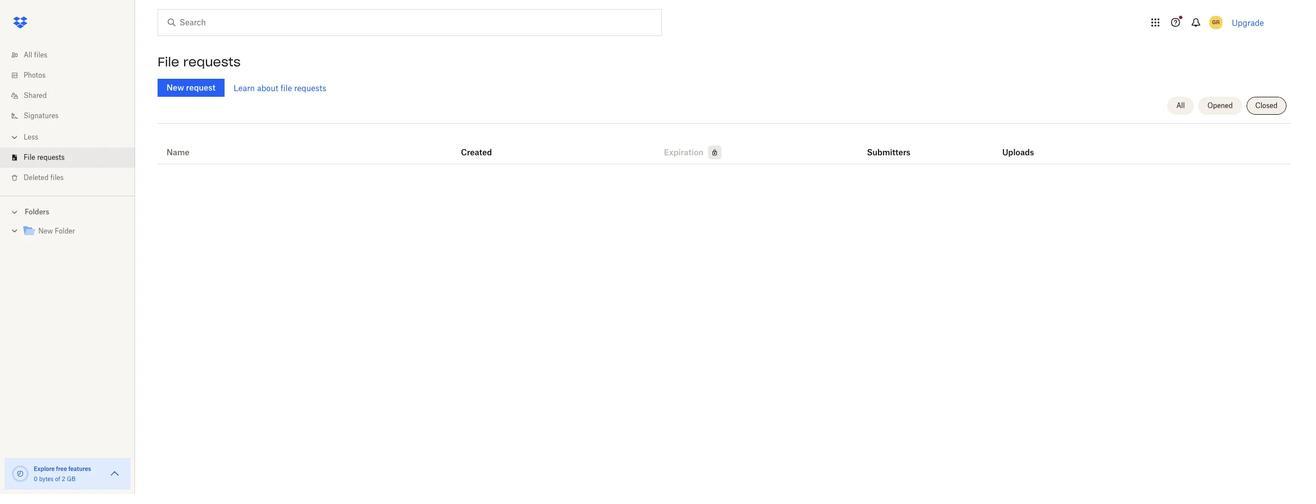 Task type: vqa. For each thing, say whether or not it's contained in the screenshot.
here.
no



Task type: locate. For each thing, give the bounding box(es) containing it.
opened
[[1208, 101, 1233, 110]]

1 vertical spatial file requests
[[24, 153, 65, 162]]

file requests
[[158, 54, 241, 70], [24, 153, 65, 162]]

new request
[[167, 83, 216, 92]]

new left folder
[[38, 227, 53, 235]]

0 horizontal spatial column header
[[867, 132, 912, 159]]

0 vertical spatial all
[[24, 51, 32, 59]]

new for new request
[[167, 83, 184, 92]]

0 horizontal spatial all
[[24, 51, 32, 59]]

file requests up request
[[158, 54, 241, 70]]

0 vertical spatial files
[[34, 51, 47, 59]]

quota usage element
[[11, 465, 29, 483]]

0 vertical spatial requests
[[183, 54, 241, 70]]

1 column header from the left
[[867, 132, 912, 159]]

signatures link
[[9, 106, 135, 126]]

1 horizontal spatial file
[[158, 54, 179, 70]]

files right deleted
[[50, 173, 64, 182]]

files
[[34, 51, 47, 59], [50, 173, 64, 182]]

new inside button
[[167, 83, 184, 92]]

1 vertical spatial all
[[1177, 101, 1185, 110]]

file up 'new request'
[[158, 54, 179, 70]]

row containing name
[[158, 128, 1291, 164]]

request
[[186, 83, 216, 92]]

opened button
[[1199, 97, 1242, 115]]

closed
[[1256, 101, 1278, 110]]

requests
[[183, 54, 241, 70], [294, 83, 326, 93], [37, 153, 65, 162]]

folders
[[25, 208, 49, 216]]

all inside all button
[[1177, 101, 1185, 110]]

all
[[24, 51, 32, 59], [1177, 101, 1185, 110]]

1 horizontal spatial file requests
[[158, 54, 241, 70]]

explore
[[34, 466, 55, 472]]

1 horizontal spatial new
[[167, 83, 184, 92]]

files up photos
[[34, 51, 47, 59]]

bytes
[[39, 476, 54, 482]]

1 vertical spatial new
[[38, 227, 53, 235]]

all button
[[1168, 97, 1194, 115]]

0 horizontal spatial file
[[24, 153, 35, 162]]

of
[[55, 476, 60, 482]]

created
[[461, 147, 492, 157]]

list containing all files
[[0, 38, 135, 196]]

row
[[158, 128, 1291, 164]]

2
[[62, 476, 65, 482]]

requests up request
[[183, 54, 241, 70]]

files inside all files link
[[34, 51, 47, 59]]

file down less
[[24, 153, 35, 162]]

column header
[[867, 132, 912, 159], [1003, 132, 1048, 159]]

0 horizontal spatial files
[[34, 51, 47, 59]]

file
[[281, 83, 292, 93]]

all up photos
[[24, 51, 32, 59]]

learn about file requests
[[234, 83, 326, 93]]

requests up the deleted files
[[37, 153, 65, 162]]

0 vertical spatial new
[[167, 83, 184, 92]]

1 vertical spatial files
[[50, 173, 64, 182]]

1 horizontal spatial files
[[50, 173, 64, 182]]

files inside deleted files link
[[50, 173, 64, 182]]

closed button
[[1247, 97, 1287, 115]]

list
[[0, 38, 135, 196]]

shared
[[24, 91, 47, 100]]

0
[[34, 476, 38, 482]]

file
[[158, 54, 179, 70], [24, 153, 35, 162]]

0 vertical spatial file
[[158, 54, 179, 70]]

file requests up the deleted files
[[24, 153, 65, 162]]

new for new folder
[[38, 227, 53, 235]]

name
[[167, 147, 190, 157]]

2 vertical spatial requests
[[37, 153, 65, 162]]

1 horizontal spatial column header
[[1003, 132, 1048, 159]]

free
[[56, 466, 67, 472]]

folder
[[55, 227, 75, 235]]

requests right file at the left of page
[[294, 83, 326, 93]]

deleted
[[24, 173, 49, 182]]

pro trial element
[[704, 146, 722, 159]]

new
[[167, 83, 184, 92], [38, 227, 53, 235]]

0 horizontal spatial new
[[38, 227, 53, 235]]

all inside all files link
[[24, 51, 32, 59]]

0 horizontal spatial file requests
[[24, 153, 65, 162]]

2 horizontal spatial requests
[[294, 83, 326, 93]]

1 vertical spatial file
[[24, 153, 35, 162]]

all left opened
[[1177, 101, 1185, 110]]

0 vertical spatial file requests
[[158, 54, 241, 70]]

new left request
[[167, 83, 184, 92]]

1 horizontal spatial all
[[1177, 101, 1185, 110]]

files for deleted files
[[50, 173, 64, 182]]

0 horizontal spatial requests
[[37, 153, 65, 162]]



Task type: describe. For each thing, give the bounding box(es) containing it.
upgrade link
[[1232, 18, 1264, 27]]

features
[[68, 466, 91, 472]]

file inside list item
[[24, 153, 35, 162]]

new folder link
[[23, 224, 126, 239]]

all files
[[24, 51, 47, 59]]

new folder
[[38, 227, 75, 235]]

deleted files
[[24, 173, 64, 182]]

new request button
[[158, 79, 225, 97]]

gr
[[1212, 19, 1220, 26]]

files for all files
[[34, 51, 47, 59]]

1 vertical spatial requests
[[294, 83, 326, 93]]

deleted files link
[[9, 168, 135, 188]]

gr button
[[1207, 14, 1225, 32]]

shared link
[[9, 86, 135, 106]]

learn
[[234, 83, 255, 93]]

all files link
[[9, 45, 135, 65]]

photos
[[24, 71, 46, 79]]

dropbox image
[[9, 11, 32, 34]]

less
[[24, 133, 38, 141]]

about
[[257, 83, 278, 93]]

all for all
[[1177, 101, 1185, 110]]

upgrade
[[1232, 18, 1264, 27]]

created button
[[461, 146, 492, 159]]

gb
[[67, 476, 76, 482]]

learn about file requests link
[[234, 83, 326, 93]]

2 column header from the left
[[1003, 132, 1048, 159]]

all for all files
[[24, 51, 32, 59]]

1 horizontal spatial requests
[[183, 54, 241, 70]]

folders button
[[0, 203, 135, 220]]

photos link
[[9, 65, 135, 86]]

less image
[[9, 132, 20, 143]]

signatures
[[24, 111, 59, 120]]

file requests list item
[[0, 147, 135, 168]]

explore free features 0 bytes of 2 gb
[[34, 466, 91, 482]]

requests inside list item
[[37, 153, 65, 162]]

file requests link
[[9, 147, 135, 168]]

file requests inside list item
[[24, 153, 65, 162]]

Search in folder "Dropbox" text field
[[180, 16, 638, 29]]



